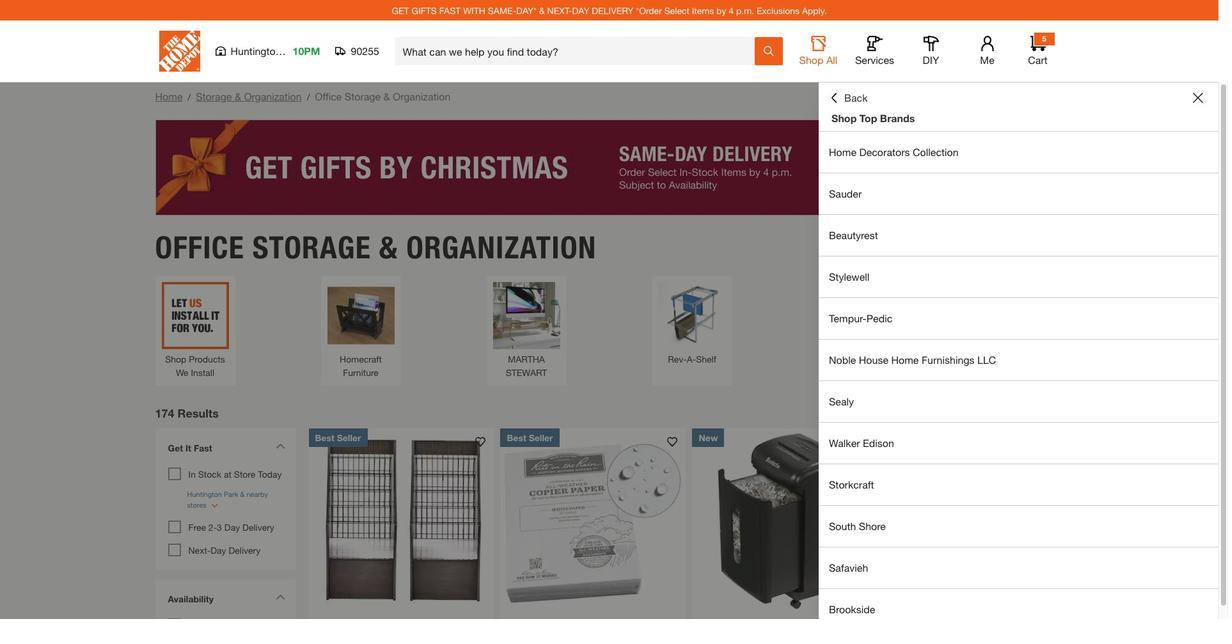 Task type: describe. For each thing, give the bounding box(es) containing it.
huntington
[[231, 45, 281, 57]]

decorators
[[859, 146, 910, 158]]

best seller for all-weather 8-1/2 in. x 11 in. 20 lbs. bulk copier paper, white (500-sheet pack) image
[[507, 432, 553, 443]]

stewart
[[506, 367, 547, 378]]

get it fast
[[168, 442, 212, 453]]

results
[[178, 406, 219, 420]]

all-weather 8-1/2 in. x 11 in. 20 lbs. bulk copier paper, white (500-sheet pack) image
[[501, 428, 686, 614]]

brands
[[880, 112, 915, 124]]

home link
[[155, 90, 183, 102]]

me
[[980, 54, 995, 66]]

What can we help you find today? search field
[[403, 38, 754, 65]]

90255
[[351, 45, 379, 57]]

martha
[[508, 353, 545, 364]]

get
[[392, 5, 409, 16]]

3
[[217, 522, 222, 533]]

home / storage & organization / office storage & organization
[[155, 90, 451, 102]]

martha stewart
[[506, 353, 547, 378]]

174 results
[[155, 406, 219, 420]]

best for all-weather 8-1/2 in. x 11 in. 20 lbs. bulk copier paper, white (500-sheet pack) image
[[507, 432, 526, 443]]

0 vertical spatial delivery
[[242, 522, 274, 533]]

tempur-
[[829, 312, 867, 324]]

storkcraft link
[[819, 464, 1219, 505]]

noble
[[829, 354, 856, 366]]

availability
[[168, 593, 214, 604]]

south shore
[[829, 520, 886, 532]]

cart 5
[[1028, 34, 1048, 66]]

30 l/7.9 gal. paper shredder cross cut document shredder for credit card/cd/junk mail shredder for office home image
[[692, 428, 878, 614]]

drawer close image
[[1193, 93, 1203, 103]]

office supplies link
[[990, 282, 1057, 366]]

storage & organization link
[[196, 90, 302, 102]]

rev-
[[668, 353, 687, 364]]

in
[[188, 469, 196, 479]]

availability link
[[162, 586, 289, 615]]

sauder link
[[819, 173, 1219, 214]]

with
[[463, 5, 485, 16]]

seller for all-weather 8-1/2 in. x 11 in. 20 lbs. bulk copier paper, white (500-sheet pack) image
[[529, 432, 553, 443]]

day*
[[516, 5, 537, 16]]

office for office storage & organization
[[155, 229, 244, 266]]

it
[[185, 442, 191, 453]]

tempur-pedic link
[[819, 298, 1219, 339]]

shop all button
[[798, 36, 839, 67]]

mounted
[[850, 353, 885, 364]]

products
[[189, 353, 225, 364]]

best for wooden free standing 6-tier display literature brochure magazine rack in black (2-pack) image in the left of the page
[[315, 432, 334, 443]]

furnishings
[[922, 354, 975, 366]]

pedic
[[867, 312, 893, 324]]

shop all
[[799, 54, 838, 66]]

edison
[[863, 437, 894, 449]]

174
[[155, 406, 174, 420]]

storkcraft
[[829, 478, 874, 491]]

homecraft furniture link
[[327, 282, 394, 379]]

day
[[572, 5, 589, 16]]

home decorators collection link
[[819, 132, 1219, 173]]

2-
[[208, 522, 217, 533]]

fast
[[439, 5, 461, 16]]

items
[[692, 5, 714, 16]]

apply.
[[802, 5, 827, 16]]

diy button
[[911, 36, 952, 67]]

beautyrest link
[[819, 215, 1219, 256]]

feedback link image
[[1211, 216, 1228, 285]]

homecraft furniture
[[340, 353, 382, 378]]

2 horizontal spatial home
[[891, 354, 919, 366]]

0 vertical spatial day
[[224, 522, 240, 533]]

south
[[829, 520, 856, 532]]

office for office supplies
[[993, 353, 1017, 364]]

sponsored banner image
[[155, 120, 1064, 216]]

free 2-3 day delivery
[[188, 522, 274, 533]]

2 / from the left
[[307, 91, 310, 102]]

beautyrest
[[829, 229, 878, 241]]

brookside link
[[819, 589, 1219, 619]]

get it fast link
[[162, 435, 289, 464]]

select
[[664, 5, 689, 16]]

*order
[[636, 5, 662, 16]]

walker
[[829, 437, 860, 449]]

store
[[234, 469, 255, 479]]

new
[[699, 432, 718, 443]]

exclusions
[[757, 5, 800, 16]]

gifts
[[412, 5, 437, 16]]

wall mounted image
[[824, 282, 891, 349]]

wall mounted
[[830, 353, 885, 364]]

sealy
[[829, 395, 854, 407]]

same-
[[488, 5, 516, 16]]

shelf
[[696, 353, 716, 364]]

homecraft
[[340, 353, 382, 364]]

a-
[[687, 353, 696, 364]]



Task type: locate. For each thing, give the bounding box(es) containing it.
wooden free standing 6-tier display literature brochure magazine rack in black (2-pack) image
[[309, 428, 494, 614]]

supplies
[[1019, 353, 1054, 364]]

0 horizontal spatial best
[[315, 432, 334, 443]]

1 vertical spatial home
[[829, 146, 857, 158]]

shop for shop all
[[799, 54, 824, 66]]

day down 3
[[211, 545, 226, 556]]

huntington park
[[231, 45, 305, 57]]

/ down "10pm"
[[307, 91, 310, 102]]

services
[[855, 54, 894, 66]]

90255 button
[[336, 45, 380, 58]]

&
[[539, 5, 545, 16], [235, 90, 241, 102], [384, 90, 390, 102], [379, 229, 398, 266]]

shop inside shop products we install
[[165, 353, 186, 364]]

menu containing home decorators collection
[[819, 132, 1219, 619]]

cx8 crosscut shredder image
[[884, 428, 1070, 614]]

park
[[284, 45, 305, 57]]

organization
[[244, 90, 302, 102], [393, 90, 451, 102], [406, 229, 597, 266]]

0 vertical spatial shop
[[799, 54, 824, 66]]

shop inside button
[[799, 54, 824, 66]]

next-day delivery link
[[188, 545, 261, 556]]

2 vertical spatial home
[[891, 354, 919, 366]]

1 vertical spatial shop
[[832, 112, 857, 124]]

in stock at store today link
[[188, 469, 282, 479]]

shop top brands
[[832, 112, 915, 124]]

shop down back button
[[832, 112, 857, 124]]

next-day delivery
[[188, 545, 261, 556]]

1 horizontal spatial best
[[507, 432, 526, 443]]

1 vertical spatial office
[[155, 229, 244, 266]]

1 horizontal spatial seller
[[529, 432, 553, 443]]

services button
[[854, 36, 895, 67]]

south shore link
[[819, 506, 1219, 547]]

5
[[1042, 34, 1046, 43]]

0 vertical spatial office
[[315, 90, 342, 102]]

by
[[717, 5, 726, 16]]

10pm
[[293, 45, 320, 57]]

back
[[844, 91, 868, 104]]

stylewell
[[829, 271, 870, 283]]

day
[[224, 522, 240, 533], [211, 545, 226, 556]]

2 vertical spatial shop
[[165, 353, 186, 364]]

shop left all
[[799, 54, 824, 66]]

1 vertical spatial delivery
[[229, 545, 261, 556]]

free 2-3 day delivery link
[[188, 522, 274, 533]]

shop for shop top brands
[[832, 112, 857, 124]]

0 horizontal spatial home
[[155, 90, 183, 102]]

shop up we
[[165, 353, 186, 364]]

today
[[258, 469, 282, 479]]

collection
[[913, 146, 959, 158]]

next-
[[547, 5, 572, 16]]

home for home decorators collection
[[829, 146, 857, 158]]

2 horizontal spatial shop
[[832, 112, 857, 124]]

2 best from the left
[[507, 432, 526, 443]]

house
[[859, 354, 889, 366]]

martha stewart image
[[493, 282, 560, 349]]

cart
[[1028, 54, 1048, 66]]

delivery down the free 2-3 day delivery link
[[229, 545, 261, 556]]

1 horizontal spatial office
[[315, 90, 342, 102]]

homecraft furniture image
[[327, 282, 394, 349]]

rev a shelf image
[[659, 282, 726, 349]]

seller for wooden free standing 6-tier display literature brochure magazine rack in black (2-pack) image in the left of the page
[[337, 432, 361, 443]]

p.m.
[[736, 5, 754, 16]]

delivery
[[592, 5, 634, 16]]

get gifts fast with same-day* & next-day delivery *order select items by 4 p.m. exclusions apply.
[[392, 5, 827, 16]]

sealy link
[[819, 381, 1219, 422]]

1 horizontal spatial home
[[829, 146, 857, 158]]

best seller
[[315, 432, 361, 443], [507, 432, 553, 443]]

menu
[[819, 132, 1219, 619]]

2 vertical spatial office
[[993, 353, 1017, 364]]

stylewell link
[[819, 257, 1219, 297]]

brookside
[[829, 603, 875, 615]]

the home depot logo image
[[159, 31, 200, 72]]

1 / from the left
[[188, 91, 191, 102]]

home right house
[[891, 354, 919, 366]]

home up sauder
[[829, 146, 857, 158]]

/ right home link
[[188, 91, 191, 102]]

noble house home furnishings llc
[[829, 354, 996, 366]]

shop products we install link
[[162, 282, 229, 379]]

1 best seller from the left
[[315, 432, 361, 443]]

1 horizontal spatial /
[[307, 91, 310, 102]]

delivery
[[242, 522, 274, 533], [229, 545, 261, 556]]

walker edison link
[[819, 423, 1219, 464]]

free
[[188, 522, 206, 533]]

noble house home furnishings llc link
[[819, 340, 1219, 381]]

/
[[188, 91, 191, 102], [307, 91, 310, 102]]

0 horizontal spatial /
[[188, 91, 191, 102]]

safavieh
[[829, 562, 868, 574]]

rev-a-shelf link
[[659, 282, 726, 366]]

delivery right 3
[[242, 522, 274, 533]]

tempur-pedic
[[829, 312, 893, 324]]

furniture
[[343, 367, 379, 378]]

top
[[860, 112, 877, 124]]

1 best from the left
[[315, 432, 334, 443]]

next-
[[188, 545, 211, 556]]

office supplies image
[[990, 282, 1057, 349]]

stock
[[198, 469, 221, 479]]

best seller for wooden free standing 6-tier display literature brochure magazine rack in black (2-pack) image in the left of the page
[[315, 432, 361, 443]]

1 seller from the left
[[337, 432, 361, 443]]

in stock at store today
[[188, 469, 282, 479]]

walker edison
[[829, 437, 894, 449]]

home for home / storage & organization / office storage & organization
[[155, 90, 183, 102]]

back button
[[829, 91, 868, 104]]

shop for shop products we install
[[165, 353, 186, 364]]

llc
[[977, 354, 996, 366]]

0 vertical spatial home
[[155, 90, 183, 102]]

1 horizontal spatial shop
[[799, 54, 824, 66]]

day right 3
[[224, 522, 240, 533]]

office storage & organization
[[155, 229, 597, 266]]

office
[[315, 90, 342, 102], [155, 229, 244, 266], [993, 353, 1017, 364]]

me button
[[967, 36, 1008, 67]]

2 horizontal spatial office
[[993, 353, 1017, 364]]

0 horizontal spatial seller
[[337, 432, 361, 443]]

0 horizontal spatial office
[[155, 229, 244, 266]]

office supplies
[[993, 353, 1054, 364]]

diy
[[923, 54, 939, 66]]

shop products we install image
[[162, 282, 229, 349]]

get
[[168, 442, 183, 453]]

0 horizontal spatial best seller
[[315, 432, 361, 443]]

1 vertical spatial day
[[211, 545, 226, 556]]

1 horizontal spatial best seller
[[507, 432, 553, 443]]

0 horizontal spatial shop
[[165, 353, 186, 364]]

2 best seller from the left
[[507, 432, 553, 443]]

home
[[155, 90, 183, 102], [829, 146, 857, 158], [891, 354, 919, 366]]

2 seller from the left
[[529, 432, 553, 443]]

fast
[[194, 442, 212, 453]]

home down the home depot logo
[[155, 90, 183, 102]]

shore
[[859, 520, 886, 532]]

shop products we install
[[165, 353, 225, 378]]



Task type: vqa. For each thing, say whether or not it's contained in the screenshot.
the Best corresponding to wooden free standing 6-tier display literature brochure magazine rack in black (2-pack) image
yes



